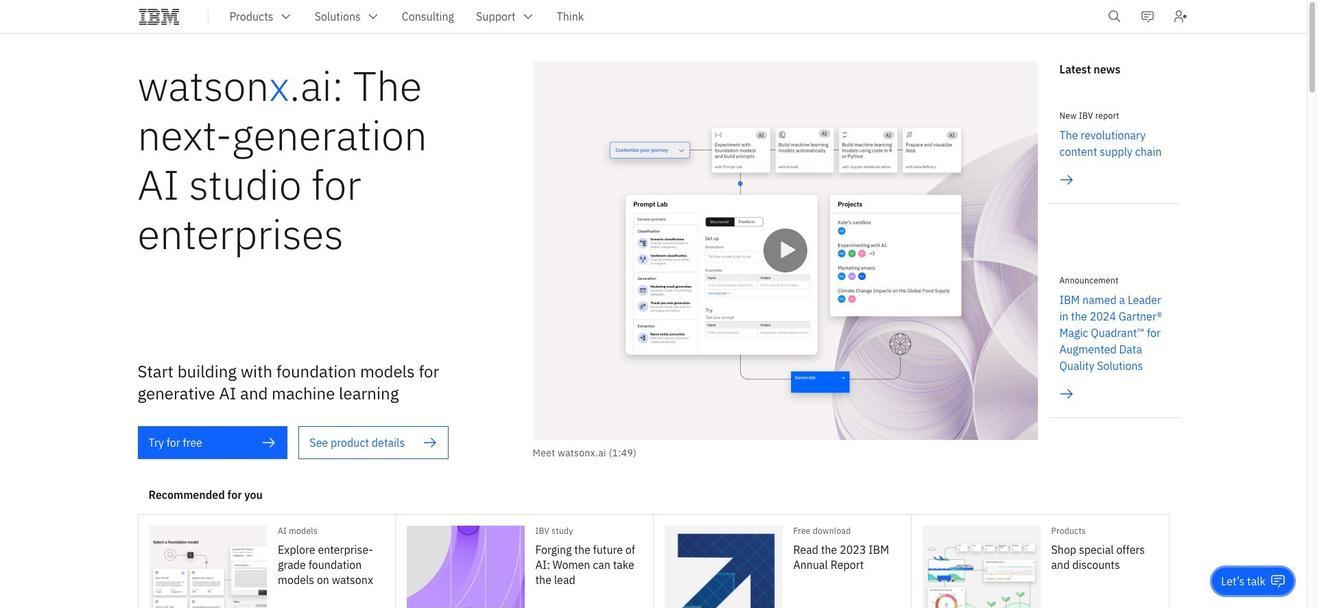Task type: locate. For each thing, give the bounding box(es) containing it.
let's talk element
[[1222, 574, 1266, 589]]



Task type: vqa. For each thing, say whether or not it's contained in the screenshot.
Your privacy choices "element"
no



